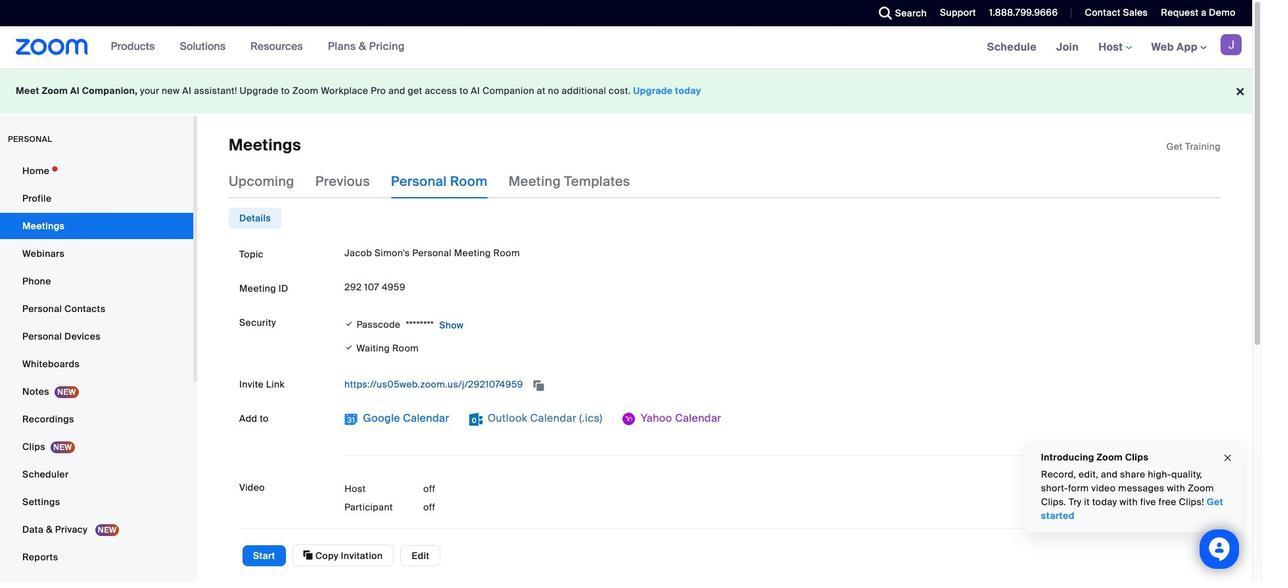 Task type: describe. For each thing, give the bounding box(es) containing it.
add to outlook calendar (.ics) image
[[469, 413, 483, 426]]

meetings navigation
[[978, 26, 1253, 69]]

add to google calendar image
[[345, 413, 358, 426]]

copy url image
[[532, 381, 546, 390]]

close image
[[1223, 451, 1234, 466]]

copy image
[[304, 550, 313, 562]]

zoom logo image
[[16, 39, 88, 55]]

tabs of meeting tab list
[[229, 165, 652, 199]]

personal menu menu
[[0, 158, 193, 572]]

product information navigation
[[101, 26, 415, 68]]



Task type: vqa. For each thing, say whether or not it's contained in the screenshot.
the meetings navigation
yes



Task type: locate. For each thing, give the bounding box(es) containing it.
footer
[[0, 68, 1253, 114]]

1 checked image from the top
[[345, 318, 354, 331]]

tab
[[229, 208, 282, 229]]

profile picture image
[[1221, 34, 1243, 55]]

2 checked image from the top
[[345, 342, 354, 355]]

banner
[[0, 26, 1253, 69]]

0 vertical spatial checked image
[[345, 318, 354, 331]]

add to yahoo calendar image
[[623, 413, 636, 426]]

application
[[1167, 140, 1221, 153]]

tab list
[[229, 208, 282, 229]]

1 vertical spatial checked image
[[345, 342, 354, 355]]

checked image
[[345, 318, 354, 331], [345, 342, 354, 355]]



